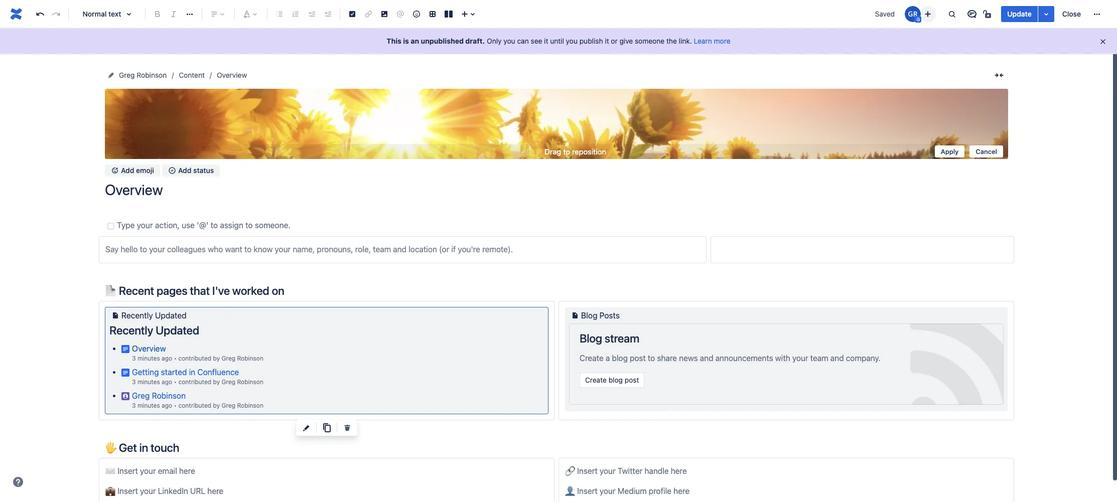Task type: describe. For each thing, give the bounding box(es) containing it.
2 horizontal spatial and
[[831, 354, 844, 363]]

started
[[161, 368, 187, 377]]

cancel
[[976, 147, 998, 155]]

give
[[620, 37, 633, 45]]

0 vertical spatial blog
[[612, 354, 628, 363]]

invite to edit image
[[922, 8, 935, 20]]

cancel button
[[970, 145, 1004, 157]]

apply button
[[935, 145, 965, 157]]

1 vertical spatial updated
[[156, 324, 199, 338]]

📄 recent pages that i've worked on
[[105, 284, 285, 298]]

or
[[611, 37, 618, 45]]

announcements
[[716, 354, 774, 363]]

Main content area, start typing to enter text. text field
[[99, 219, 1015, 503]]

blog stream
[[580, 332, 640, 346]]

• inside the overview 3 minutes ago • contributed by greg robinson
[[174, 355, 177, 362]]

learn more link
[[694, 37, 731, 45]]

normal text button
[[73, 3, 141, 25]]

robinson inside the overview 3 minutes ago • contributed by greg robinson
[[237, 355, 264, 362]]

undo ⌘z image
[[34, 8, 46, 20]]

3 inside the overview 3 minutes ago • contributed by greg robinson
[[132, 355, 136, 362]]

who
[[208, 245, 223, 254]]

with
[[776, 354, 791, 363]]

until
[[550, 37, 564, 45]]

move this page image
[[107, 71, 115, 79]]

adjust update settings image
[[1041, 8, 1053, 20]]

1 horizontal spatial your
[[275, 245, 291, 254]]

overview 3 minutes ago • contributed by greg robinson
[[132, 344, 264, 362]]

to right "hello"
[[140, 245, 147, 254]]

📄
[[105, 284, 116, 298]]

add emoji image
[[111, 167, 119, 175]]

greg robinson link for greg robinson
[[222, 402, 264, 410]]

remove image
[[341, 422, 353, 434]]

location
[[409, 245, 437, 254]]

drag
[[545, 147, 561, 156]]

say
[[105, 245, 119, 254]]

update
[[1008, 10, 1032, 18]]

0 vertical spatial recently
[[122, 311, 153, 321]]

Give this page a title text field
[[105, 182, 1009, 198]]

minutes inside the overview 3 minutes ago • contributed by greg robinson
[[138, 355, 160, 362]]

🖐
[[105, 441, 116, 455]]

outdent ⇧tab image
[[306, 8, 318, 20]]

status
[[193, 166, 214, 175]]

pronouns,
[[317, 245, 353, 254]]

0 vertical spatial team
[[373, 245, 391, 254]]

greg robinson image
[[905, 6, 921, 22]]

bold ⌘b image
[[152, 8, 164, 20]]

posts
[[600, 311, 620, 321]]

2 it from the left
[[605, 37, 609, 45]]

learn
[[694, 37, 712, 45]]

redo ⌘⇧z image
[[50, 8, 62, 20]]

create blog post
[[585, 376, 639, 385]]

confluence
[[198, 368, 239, 377]]

1 horizontal spatial and
[[700, 354, 714, 363]]

create for create a blog post to share news and announcements with your team and company.
[[580, 354, 604, 363]]

add emoji button
[[105, 165, 160, 177]]

a
[[606, 354, 610, 363]]

action item image
[[346, 8, 358, 20]]

only
[[487, 37, 502, 45]]

1 vertical spatial team
[[811, 354, 829, 363]]

someone
[[635, 37, 665, 45]]

minutes inside getting started in confluence 3 minutes ago • contributed by greg robinson
[[138, 378, 160, 386]]

that
[[190, 284, 210, 298]]

by inside 'greg robinson 3 minutes ago • contributed by greg robinson'
[[213, 402, 220, 410]]

remote).
[[483, 245, 513, 254]]

minutes inside 'greg robinson 3 minutes ago • contributed by greg robinson'
[[138, 402, 160, 410]]

news
[[679, 354, 698, 363]]

greg robinson 3 minutes ago • contributed by greg robinson
[[132, 392, 264, 410]]

ago inside 'greg robinson 3 minutes ago • contributed by greg robinson'
[[162, 402, 172, 410]]

contributed inside getting started in confluence 3 minutes ago • contributed by greg robinson
[[179, 378, 211, 386]]

share
[[657, 354, 677, 363]]

normal text
[[83, 10, 121, 18]]

blog posts image
[[569, 310, 581, 322]]

this is an unpublished draft. only you can see it until you publish it or give someone the link. learn more
[[387, 37, 731, 45]]

more formatting image
[[184, 8, 196, 20]]

if
[[452, 245, 456, 254]]

in for started
[[189, 368, 195, 377]]

0 vertical spatial overview link
[[217, 69, 247, 81]]

more
[[714, 37, 731, 45]]

0 horizontal spatial overview link
[[132, 344, 166, 353]]

update button
[[1002, 6, 1038, 22]]

can
[[517, 37, 529, 45]]

🔗
[[565, 467, 577, 476]]

add emoji
[[121, 166, 154, 175]]

overview for overview 3 minutes ago • contributed by greg robinson
[[132, 344, 166, 353]]

unpublished
[[421, 37, 464, 45]]

greg robinson
[[119, 71, 167, 79]]

dismiss image
[[1100, 38, 1108, 46]]

💼
[[105, 487, 118, 496]]

you're
[[458, 245, 480, 254]]

1 it from the left
[[544, 37, 548, 45]]

• inside 'greg robinson 3 minutes ago • contributed by greg robinson'
[[174, 402, 177, 410]]

getting started in confluence link
[[132, 368, 239, 377]]

hello
[[121, 245, 138, 254]]

add image, video, or file image
[[379, 8, 391, 20]]

see
[[531, 37, 542, 45]]

contributed inside 'greg robinson 3 minutes ago • contributed by greg robinson'
[[179, 402, 211, 410]]

role,
[[355, 245, 371, 254]]



Task type: vqa. For each thing, say whether or not it's contained in the screenshot.
Customer Interview Report
no



Task type: locate. For each thing, give the bounding box(es) containing it.
blog posts
[[581, 311, 620, 321]]

0 horizontal spatial add
[[121, 166, 134, 175]]

close button
[[1057, 6, 1088, 22]]

1 horizontal spatial overview link
[[217, 69, 247, 81]]

minutes
[[138, 355, 160, 362], [138, 378, 160, 386], [138, 402, 160, 410]]

greg inside the overview 3 minutes ago • contributed by greg robinson
[[222, 355, 236, 362]]

0 horizontal spatial your
[[149, 245, 165, 254]]

0 vertical spatial ago
[[162, 355, 172, 362]]

team right with at bottom right
[[811, 354, 829, 363]]

3 inside 'greg robinson 3 minutes ago • contributed by greg robinson'
[[132, 402, 136, 410]]

to left share
[[648, 354, 655, 363]]

2 horizontal spatial your
[[793, 354, 809, 363]]

robinson inside getting started in confluence 3 minutes ago • contributed by greg robinson
[[237, 378, 264, 386]]

overview right content on the left top of the page
[[217, 71, 247, 79]]

0 horizontal spatial team
[[373, 245, 391, 254]]

blog
[[581, 311, 598, 321], [580, 332, 602, 346]]

recently updated down recently updated icon
[[109, 324, 199, 338]]

(or
[[439, 245, 449, 254]]

ago
[[162, 355, 172, 362], [162, 378, 172, 386], [162, 402, 172, 410]]

confluence image
[[8, 6, 24, 22], [8, 6, 24, 22]]

add for add emoji
[[121, 166, 134, 175]]

create for create blog post
[[585, 376, 607, 385]]

in inside getting started in confluence 3 minutes ago • contributed by greg robinson
[[189, 368, 195, 377]]

drag to reposition
[[545, 147, 607, 156]]

2 vertical spatial 3
[[132, 402, 136, 410]]

in
[[189, 368, 195, 377], [139, 441, 148, 455]]

overview inside the overview 3 minutes ago • contributed by greg robinson
[[132, 344, 166, 353]]

robinson
[[137, 71, 167, 79], [237, 355, 264, 362], [237, 378, 264, 386], [152, 392, 186, 401], [237, 402, 264, 410]]

saved
[[875, 10, 895, 18]]

blog inside "button"
[[609, 376, 623, 385]]

text
[[108, 10, 121, 18]]

0 horizontal spatial it
[[544, 37, 548, 45]]

recently down recent
[[122, 311, 153, 321]]

publish
[[580, 37, 603, 45]]

table image
[[427, 8, 439, 20]]

0 vertical spatial updated
[[155, 311, 187, 321]]

add inside dropdown button
[[121, 166, 134, 175]]

content link
[[179, 69, 205, 81]]

1 vertical spatial overview
[[132, 344, 166, 353]]

blog for blog stream
[[580, 332, 602, 346]]

add inside 'popup button'
[[178, 166, 192, 175]]

add
[[121, 166, 134, 175], [178, 166, 192, 175]]

•
[[174, 355, 177, 362], [174, 378, 177, 386], [174, 402, 177, 410]]

0 vertical spatial contributed
[[179, 355, 211, 362]]

emoji image
[[411, 8, 423, 20]]

and right news at the bottom right of page
[[700, 354, 714, 363]]

comment icon image
[[967, 8, 979, 20]]

2 vertical spatial •
[[174, 402, 177, 410]]

i've
[[212, 284, 230, 298]]

create blog post button
[[580, 373, 645, 388]]

2 minutes from the top
[[138, 378, 160, 386]]

touch
[[151, 441, 179, 455]]

1 add from the left
[[121, 166, 134, 175]]

overview up getting
[[132, 344, 166, 353]]

0 horizontal spatial you
[[504, 37, 515, 45]]

blog down 'a'
[[609, 376, 623, 385]]

0 vertical spatial post
[[630, 354, 646, 363]]

get
[[119, 441, 137, 455]]

know
[[254, 245, 273, 254]]

1 horizontal spatial overview
[[217, 71, 247, 79]]

on
[[272, 284, 285, 298]]

in for get
[[139, 441, 148, 455]]

1 you from the left
[[504, 37, 515, 45]]

worked
[[232, 284, 269, 298]]

1 vertical spatial by
[[213, 378, 220, 386]]

recently
[[122, 311, 153, 321], [109, 324, 153, 338]]

stream
[[605, 332, 640, 346]]

0 vertical spatial overview
[[217, 71, 247, 79]]

1 horizontal spatial in
[[189, 368, 195, 377]]

1 horizontal spatial team
[[811, 354, 829, 363]]

recently updated down recent
[[122, 311, 187, 321]]

2 3 from the top
[[132, 378, 136, 386]]

and
[[393, 245, 407, 254], [700, 354, 714, 363], [831, 354, 844, 363]]

add for add status
[[178, 166, 192, 175]]

ago inside the overview 3 minutes ago • contributed by greg robinson
[[162, 355, 172, 362]]

updated up the overview 3 minutes ago • contributed by greg robinson
[[156, 324, 199, 338]]

1 vertical spatial recently updated
[[109, 324, 199, 338]]

in right started
[[189, 368, 195, 377]]

recently updated
[[122, 311, 187, 321], [109, 324, 199, 338]]

add status button
[[162, 165, 220, 177]]

contributed up "getting started in confluence" "link" in the left bottom of the page
[[179, 355, 211, 362]]

in right the get
[[139, 441, 148, 455]]

it left or
[[605, 37, 609, 45]]

to right "want"
[[244, 245, 252, 254]]

the
[[667, 37, 677, 45]]

and left location
[[393, 245, 407, 254]]

1 vertical spatial ago
[[162, 378, 172, 386]]

close
[[1063, 10, 1081, 18]]

reposition
[[572, 147, 607, 156]]

0 vertical spatial minutes
[[138, 355, 160, 362]]

overview link up getting
[[132, 344, 166, 353]]

add status
[[178, 166, 214, 175]]

recently down recently updated icon
[[109, 324, 153, 338]]

3 inside getting started in confluence 3 minutes ago • contributed by greg robinson
[[132, 378, 136, 386]]

2 vertical spatial by
[[213, 402, 220, 410]]

3 3 from the top
[[132, 402, 136, 410]]

2 add from the left
[[178, 166, 192, 175]]

add left status
[[178, 166, 192, 175]]

0 vertical spatial blog
[[581, 311, 598, 321]]

create down 'a'
[[585, 376, 607, 385]]

contributed down "getting started in confluence" "link" in the left bottom of the page
[[179, 378, 211, 386]]

2 vertical spatial minutes
[[138, 402, 160, 410]]

and left company.
[[831, 354, 844, 363]]

2 you from the left
[[566, 37, 578, 45]]

italic ⌘i image
[[168, 8, 180, 20]]

emoji
[[136, 166, 154, 175]]

it
[[544, 37, 548, 45], [605, 37, 609, 45]]

0 horizontal spatial and
[[393, 245, 407, 254]]

draft.
[[466, 37, 485, 45]]

1 ago from the top
[[162, 355, 172, 362]]

recently updated image
[[109, 310, 122, 322]]

by inside the overview 3 minutes ago • contributed by greg robinson
[[213, 355, 220, 362]]

1 vertical spatial blog
[[609, 376, 623, 385]]

updated down pages
[[155, 311, 187, 321]]

👤
[[565, 487, 577, 496]]

indent tab image
[[322, 8, 334, 20]]

copy image
[[321, 422, 333, 434]]

your right with at bottom right
[[793, 354, 809, 363]]

0 vertical spatial •
[[174, 355, 177, 362]]

1 vertical spatial in
[[139, 441, 148, 455]]

make page fixed-width image
[[994, 69, 1006, 81]]

2 by from the top
[[213, 378, 220, 386]]

1 vertical spatial contributed
[[179, 378, 211, 386]]

3 by from the top
[[213, 402, 220, 410]]

1 vertical spatial blog
[[580, 332, 602, 346]]

getting
[[132, 368, 159, 377]]

3 contributed from the top
[[179, 402, 211, 410]]

2 ago from the top
[[162, 378, 172, 386]]

0 vertical spatial by
[[213, 355, 220, 362]]

0 vertical spatial recently updated
[[122, 311, 187, 321]]

3 ago from the top
[[162, 402, 172, 410]]

1 vertical spatial •
[[174, 378, 177, 386]]

overview link right content link
[[217, 69, 247, 81]]

an
[[411, 37, 419, 45]]

by
[[213, 355, 220, 362], [213, 378, 220, 386], [213, 402, 220, 410]]

apply
[[941, 147, 959, 155]]

your right "hello"
[[149, 245, 165, 254]]

1 by from the top
[[213, 355, 220, 362]]

ago inside getting started in confluence 3 minutes ago • contributed by greg robinson
[[162, 378, 172, 386]]

0 horizontal spatial overview
[[132, 344, 166, 353]]

1 horizontal spatial add
[[178, 166, 192, 175]]

1 3 from the top
[[132, 355, 136, 362]]

to right drag
[[563, 147, 570, 156]]

to
[[563, 147, 570, 156], [140, 245, 147, 254], [244, 245, 252, 254], [648, 354, 655, 363]]

find and replace image
[[947, 8, 959, 20]]

greg
[[119, 71, 135, 79], [222, 355, 236, 362], [222, 378, 236, 386], [132, 392, 150, 401], [222, 402, 236, 410]]

team right 'role,'
[[373, 245, 391, 254]]

2 vertical spatial ago
[[162, 402, 172, 410]]

1 vertical spatial overview link
[[132, 344, 166, 353]]

1 • from the top
[[174, 355, 177, 362]]

mention image
[[395, 8, 407, 20]]

2 contributed from the top
[[179, 378, 211, 386]]

link image
[[363, 8, 375, 20]]

you right until
[[566, 37, 578, 45]]

you
[[504, 37, 515, 45], [566, 37, 578, 45]]

1 vertical spatial create
[[585, 376, 607, 385]]

1 horizontal spatial it
[[605, 37, 609, 45]]

colleagues
[[167, 245, 206, 254]]

say hello to your colleagues who want to know your name, pronouns, role, team and location (or if you're remote).
[[105, 245, 513, 254]]

overview link
[[217, 69, 247, 81], [132, 344, 166, 353]]

blog down blog posts
[[580, 332, 602, 346]]

updated
[[155, 311, 187, 321], [156, 324, 199, 338]]

2 • from the top
[[174, 378, 177, 386]]

0 vertical spatial create
[[580, 354, 604, 363]]

getting started in confluence 3 minutes ago • contributed by greg robinson
[[132, 368, 264, 386]]

you left the can
[[504, 37, 515, 45]]

content
[[179, 71, 205, 79]]

3 • from the top
[[174, 402, 177, 410]]

overview for overview
[[217, 71, 247, 79]]

create left 'a'
[[580, 354, 604, 363]]

by inside getting started in confluence 3 minutes ago • contributed by greg robinson
[[213, 378, 220, 386]]

is
[[403, 37, 409, 45]]

1 horizontal spatial you
[[566, 37, 578, 45]]

link.
[[679, 37, 692, 45]]

3 minutes from the top
[[138, 402, 160, 410]]

post
[[630, 354, 646, 363], [625, 376, 639, 385]]

edit image
[[300, 422, 312, 434]]

0 vertical spatial 3
[[132, 355, 136, 362]]

contributed inside the overview 3 minutes ago • contributed by greg robinson
[[179, 355, 211, 362]]

✉️
[[105, 467, 118, 476]]

post inside "button"
[[625, 376, 639, 385]]

greg inside getting started in confluence 3 minutes ago • contributed by greg robinson
[[222, 378, 236, 386]]

this
[[387, 37, 402, 45]]

normal
[[83, 10, 107, 18]]

blog left posts
[[581, 311, 598, 321]]

company.
[[846, 354, 881, 363]]

1 vertical spatial minutes
[[138, 378, 160, 386]]

no restrictions image
[[983, 8, 995, 20]]

blog right 'a'
[[612, 354, 628, 363]]

create inside "button"
[[585, 376, 607, 385]]

pages
[[157, 284, 187, 298]]

🖐 get in touch
[[105, 441, 179, 455]]

create a blog post to share news and announcements with your team and company.
[[580, 354, 881, 363]]

1 vertical spatial 3
[[132, 378, 136, 386]]

1 vertical spatial post
[[625, 376, 639, 385]]

blog for blog posts
[[581, 311, 598, 321]]

help image
[[12, 476, 24, 489]]

contributed down getting started in confluence 3 minutes ago • contributed by greg robinson
[[179, 402, 211, 410]]

your right "know"
[[275, 245, 291, 254]]

greg robinson link
[[119, 69, 167, 81], [222, 355, 264, 362], [222, 378, 264, 386], [132, 392, 186, 401], [222, 402, 264, 410]]

layouts image
[[443, 8, 455, 20]]

recent
[[119, 284, 154, 298]]

1 vertical spatial recently
[[109, 324, 153, 338]]

want
[[225, 245, 242, 254]]

it right see
[[544, 37, 548, 45]]

2 vertical spatial contributed
[[179, 402, 211, 410]]

bullet list ⌘⇧8 image
[[274, 8, 286, 20]]

0 vertical spatial in
[[189, 368, 195, 377]]

name,
[[293, 245, 315, 254]]

greg robinson link for overview
[[222, 355, 264, 362]]

greg robinson link for getting started in confluence
[[222, 378, 264, 386]]

1 minutes from the top
[[138, 355, 160, 362]]

1 contributed from the top
[[179, 355, 211, 362]]

create
[[580, 354, 604, 363], [585, 376, 607, 385]]

more image
[[1092, 8, 1104, 20]]

0 horizontal spatial in
[[139, 441, 148, 455]]

• inside getting started in confluence 3 minutes ago • contributed by greg robinson
[[174, 378, 177, 386]]

numbered list ⌘⇧7 image
[[290, 8, 302, 20]]

add right add emoji icon
[[121, 166, 134, 175]]



